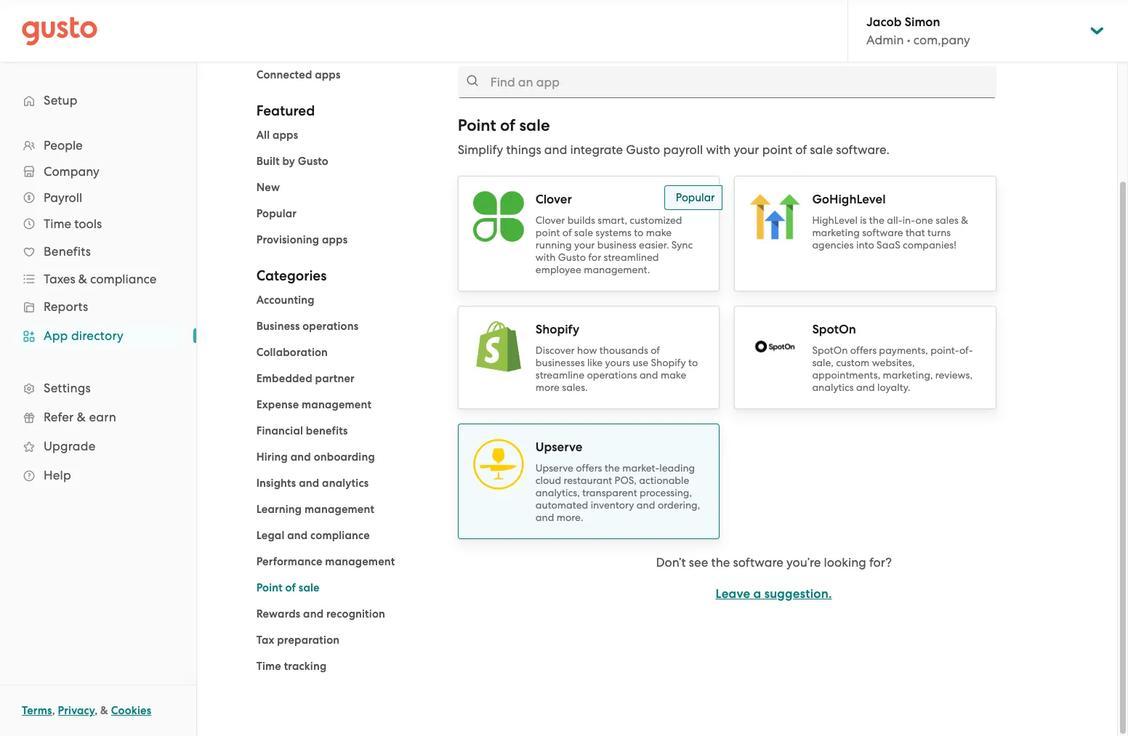 Task type: vqa. For each thing, say whether or not it's contained in the screenshot.


Task type: describe. For each thing, give the bounding box(es) containing it.
benefits
[[44, 244, 91, 259]]

performance management link
[[256, 555, 395, 568]]

don't see the software you're looking for?
[[656, 555, 892, 570]]

simplify
[[458, 142, 503, 157]]

& left earn
[[77, 410, 86, 424]]

learning management link
[[256, 503, 374, 516]]

spoton  logo image
[[750, 335, 801, 358]]

management for performance management
[[325, 555, 395, 568]]

financial
[[256, 424, 303, 438]]

point for point of sale
[[256, 581, 283, 595]]

time tracking link
[[256, 660, 327, 673]]

offers for upserve
[[576, 462, 602, 474]]

setup
[[44, 93, 78, 108]]

upgrade link
[[15, 433, 182, 459]]

and up learning management
[[299, 477, 319, 490]]

for
[[588, 251, 601, 263]]

gusto navigation element
[[0, 63, 196, 513]]

0 horizontal spatial software
[[733, 555, 783, 570]]

into
[[856, 239, 874, 251]]

all-
[[887, 214, 902, 226]]

hiring and onboarding link
[[256, 451, 375, 464]]

point inside point of sale simplify things and integrate gusto payroll with your point of sale software.
[[762, 142, 792, 157]]

refer & earn
[[44, 410, 116, 424]]

embedded
[[256, 372, 312, 385]]

popular inside list
[[256, 207, 297, 220]]

& left cookies button
[[100, 704, 108, 717]]

company button
[[15, 158, 182, 185]]

sync
[[671, 239, 693, 251]]

loyalty.
[[877, 382, 910, 393]]

ordering,
[[658, 499, 700, 511]]

gusto inside point of sale simplify things and integrate gusto payroll with your point of sale software.
[[626, 142, 660, 157]]

thousands
[[599, 345, 648, 356]]

sales
[[936, 214, 959, 226]]

inventory
[[591, 499, 634, 511]]

automated
[[536, 499, 588, 511]]

built by gusto link
[[256, 155, 328, 168]]

more
[[536, 382, 560, 393]]

hiring and onboarding
[[256, 451, 375, 464]]

and down financial benefits on the left bottom
[[291, 451, 311, 464]]

built by gusto
[[256, 155, 328, 168]]

upserve logo image
[[473, 439, 524, 490]]

operations inside list
[[303, 320, 359, 333]]

gohighlevel highlevel is the all-in-one sales & marketing software that turns agencies into saas companies!
[[812, 192, 968, 251]]

partner
[[315, 372, 355, 385]]

and down "processing,"
[[637, 499, 655, 511]]

smart,
[[598, 214, 627, 226]]

clover clover builds smart, customized point of sale systems to make running your business easier. sync with gusto for streamlined employee management.
[[536, 192, 693, 275]]

1 , from the left
[[52, 704, 55, 717]]

don't
[[656, 555, 686, 570]]

sales.
[[562, 382, 588, 393]]

App Search field
[[458, 66, 996, 98]]

refer
[[44, 410, 74, 424]]

performance management
[[256, 555, 395, 568]]

jacob
[[866, 15, 902, 30]]

onboarding
[[314, 451, 375, 464]]

2 clover from the top
[[536, 214, 565, 226]]

businesses
[[536, 357, 585, 368]]

software inside gohighlevel highlevel is the all-in-one sales & marketing software that turns agencies into saas companies!
[[862, 227, 903, 238]]

restaurant
[[564, 475, 612, 486]]

custom
[[836, 357, 869, 368]]

hiring
[[256, 451, 288, 464]]

business operations
[[256, 320, 359, 333]]

easier.
[[639, 239, 669, 251]]

sale inside clover clover builds smart, customized point of sale systems to make running your business easier. sync with gusto for streamlined employee management.
[[574, 227, 593, 238]]

how
[[577, 345, 597, 356]]

apps for provisioning apps
[[322, 233, 348, 246]]

and inside spoton spoton offers payments, point-of- sale, custom websites, appointments, marketing, reviews, analytics and loyalty.
[[856, 382, 875, 393]]

to inside clover clover builds smart, customized point of sale systems to make running your business easier. sync with gusto for streamlined employee management.
[[634, 227, 644, 238]]

legal and compliance
[[256, 529, 370, 542]]

time for time tracking
[[256, 660, 281, 673]]

featured
[[256, 102, 315, 119]]

management.
[[584, 264, 650, 275]]

popular link
[[256, 207, 297, 220]]

point of sale link
[[256, 581, 320, 595]]

of up things on the top left
[[500, 116, 515, 135]]

help
[[44, 468, 71, 483]]

tax preparation link
[[256, 634, 340, 647]]

all apps
[[256, 129, 298, 142]]

gusto inside clover clover builds smart, customized point of sale systems to make running your business easier. sync with gusto for streamlined employee management.
[[558, 251, 586, 263]]

time tools button
[[15, 211, 182, 237]]

1 spoton from the top
[[812, 322, 856, 337]]

cloud
[[536, 475, 561, 486]]

leave a suggestion. button
[[716, 586, 832, 603]]

point for point of sale simplify things and integrate gusto payroll with your point of sale software.
[[458, 116, 496, 135]]

benefits link
[[15, 238, 182, 265]]

leading
[[659, 462, 695, 474]]

rewards and recognition link
[[256, 608, 385, 621]]

privacy link
[[58, 704, 95, 717]]

provisioning
[[256, 233, 319, 246]]

upgrade
[[44, 439, 96, 454]]

categories
[[256, 267, 327, 284]]

point-
[[930, 345, 959, 356]]

your inside clover clover builds smart, customized point of sale systems to make running your business easier. sync with gusto for streamlined employee management.
[[574, 239, 595, 251]]

home image
[[22, 16, 97, 45]]

that
[[906, 227, 925, 238]]

setup link
[[15, 87, 182, 113]]

2 , from the left
[[95, 704, 98, 717]]

terms link
[[22, 704, 52, 717]]

& inside gohighlevel highlevel is the all-in-one sales & marketing software that turns agencies into saas companies!
[[961, 214, 968, 226]]

time for time tools
[[44, 217, 71, 231]]

list for featured
[[256, 126, 436, 249]]

reports link
[[15, 294, 182, 320]]

company
[[44, 164, 99, 179]]

processing,
[[640, 487, 692, 499]]

time tools
[[44, 217, 102, 231]]

looking
[[824, 555, 866, 570]]



Task type: locate. For each thing, give the bounding box(es) containing it.
of inside shopify discover how thousands of businesses like yours use shopify to streamline operations and make more sales.
[[651, 345, 660, 356]]

shopify discover how thousands of businesses like yours use shopify to streamline operations and make more sales.
[[536, 322, 698, 393]]

& inside dropdown button
[[78, 272, 87, 286]]

privacy
[[58, 704, 95, 717]]

0 vertical spatial to
[[634, 227, 644, 238]]

0 vertical spatial shopify
[[536, 322, 579, 337]]

of inside clover clover builds smart, customized point of sale systems to make running your business easier. sync with gusto for streamlined employee management.
[[562, 227, 572, 238]]

things
[[506, 142, 541, 157]]

reviews,
[[935, 369, 973, 381]]

2 spoton from the top
[[812, 345, 848, 356]]

point up running
[[536, 227, 560, 238]]

0 vertical spatial operations
[[303, 320, 359, 333]]

,
[[52, 704, 55, 717], [95, 704, 98, 717]]

clover logo image
[[473, 191, 524, 242]]

point inside point of sale simplify things and integrate gusto payroll with your point of sale software.
[[458, 116, 496, 135]]

tools
[[74, 217, 102, 231]]

integrate
[[570, 142, 623, 157]]

0 horizontal spatial operations
[[303, 320, 359, 333]]

the for upserve
[[605, 462, 620, 474]]

all
[[256, 129, 270, 142]]

and up preparation
[[303, 608, 324, 621]]

1 vertical spatial operations
[[587, 369, 637, 381]]

analytics down onboarding
[[322, 477, 369, 490]]

management up legal and compliance
[[305, 503, 374, 516]]

0 horizontal spatial your
[[574, 239, 595, 251]]

simon
[[905, 15, 940, 30]]

1 horizontal spatial the
[[711, 555, 730, 570]]

0 vertical spatial analytics
[[812, 382, 854, 393]]

operations up collaboration at top left
[[303, 320, 359, 333]]

leave
[[716, 587, 750, 602]]

offers for spoton
[[850, 345, 877, 356]]

rewards
[[256, 608, 300, 621]]

benefits
[[306, 424, 348, 438]]

agencies
[[812, 239, 854, 251]]

0 vertical spatial with
[[706, 142, 731, 157]]

expense
[[256, 398, 299, 411]]

sale left software.
[[810, 142, 833, 157]]

2 vertical spatial management
[[325, 555, 395, 568]]

management for learning management
[[305, 503, 374, 516]]

and inside shopify discover how thousands of businesses like yours use shopify to streamline operations and make more sales.
[[640, 369, 658, 381]]

gusto up employee
[[558, 251, 586, 263]]

gohighlevel logo image
[[750, 191, 801, 242]]

upserve
[[536, 440, 582, 455], [536, 462, 573, 474]]

offers inside spoton spoton offers payments, point-of- sale, custom websites, appointments, marketing, reviews, analytics and loyalty.
[[850, 345, 877, 356]]

running
[[536, 239, 572, 251]]

for?
[[869, 555, 892, 570]]

& right taxes
[[78, 272, 87, 286]]

0 vertical spatial time
[[44, 217, 71, 231]]

0 horizontal spatial offers
[[576, 462, 602, 474]]

customized
[[630, 214, 682, 226]]

1 vertical spatial your
[[574, 239, 595, 251]]

0 horizontal spatial time
[[44, 217, 71, 231]]

0 vertical spatial point
[[458, 116, 496, 135]]

business
[[597, 239, 636, 251]]

analytics
[[812, 382, 854, 393], [322, 477, 369, 490]]

0 vertical spatial compliance
[[90, 272, 157, 286]]

make inside clover clover builds smart, customized point of sale systems to make running your business easier. sync with gusto for streamlined employee management.
[[646, 227, 672, 238]]

learning
[[256, 503, 302, 516]]

refer & earn link
[[15, 404, 182, 430]]

offers up custom
[[850, 345, 877, 356]]

performance
[[256, 555, 322, 568]]

1 vertical spatial software
[[733, 555, 783, 570]]

the up pos,
[[605, 462, 620, 474]]

upserve upserve offers the market-leading cloud restaurant pos, actionable analytics, transparent processing, automated inventory and ordering, and more.
[[536, 440, 700, 523]]

legal
[[256, 529, 285, 542]]

1 horizontal spatial popular
[[676, 191, 715, 204]]

popular up customized
[[676, 191, 715, 204]]

0 horizontal spatial point
[[536, 227, 560, 238]]

to right use
[[688, 357, 698, 368]]

0 vertical spatial popular
[[676, 191, 715, 204]]

make inside shopify discover how thousands of businesses like yours use shopify to streamline operations and make more sales.
[[661, 369, 686, 381]]

gusto left payroll
[[626, 142, 660, 157]]

to inside shopify discover how thousands of businesses like yours use shopify to streamline operations and make more sales.
[[688, 357, 698, 368]]

0 vertical spatial make
[[646, 227, 672, 238]]

1 horizontal spatial your
[[734, 142, 759, 157]]

with
[[706, 142, 731, 157], [536, 251, 556, 263]]

and down the automated
[[536, 512, 554, 523]]

1 vertical spatial point
[[256, 581, 283, 595]]

marketing,
[[883, 369, 933, 381]]

operations down yours
[[587, 369, 637, 381]]

compliance up the performance management link
[[310, 529, 370, 542]]

0 horizontal spatial point
[[256, 581, 283, 595]]

your inside point of sale simplify things and integrate gusto payroll with your point of sale software.
[[734, 142, 759, 157]]

by
[[282, 155, 295, 168]]

1 vertical spatial analytics
[[322, 477, 369, 490]]

sale down 'builds'
[[574, 227, 593, 238]]

0 horizontal spatial analytics
[[322, 477, 369, 490]]

to up easier.
[[634, 227, 644, 238]]

1 horizontal spatial compliance
[[310, 529, 370, 542]]

operations
[[303, 320, 359, 333], [587, 369, 637, 381]]

compliance for legal and compliance
[[310, 529, 370, 542]]

shopify up discover
[[536, 322, 579, 337]]

the right the see
[[711, 555, 730, 570]]

•
[[907, 33, 910, 47]]

connected apps
[[256, 68, 340, 81]]

app directory link
[[15, 323, 182, 349]]

0 vertical spatial management
[[302, 398, 371, 411]]

highlevel
[[812, 214, 858, 226]]

apps right all at the top left of the page
[[273, 129, 298, 142]]

list
[[256, 126, 436, 249], [0, 132, 196, 490], [256, 291, 436, 675]]

financial benefits link
[[256, 424, 348, 438]]

insights and analytics link
[[256, 477, 369, 490]]

earn
[[89, 410, 116, 424]]

1 horizontal spatial shopify
[[651, 357, 686, 368]]

1 vertical spatial apps
[[273, 129, 298, 142]]

point of sale
[[256, 581, 320, 595]]

offers inside the upserve upserve offers the market-leading cloud restaurant pos, actionable analytics, transparent processing, automated inventory and ordering, and more.
[[576, 462, 602, 474]]

spoton
[[812, 322, 856, 337], [812, 345, 848, 356]]

and down use
[[640, 369, 658, 381]]

time inside dropdown button
[[44, 217, 71, 231]]

point of sale simplify things and integrate gusto payroll with your point of sale software.
[[458, 116, 890, 157]]

list for categories
[[256, 291, 436, 675]]

1 horizontal spatial gusto
[[558, 251, 586, 263]]

time down tax
[[256, 660, 281, 673]]

2 horizontal spatial the
[[869, 214, 884, 226]]

the for gohighlevel
[[869, 214, 884, 226]]

gusto right by
[[298, 155, 328, 168]]

& right sales
[[961, 214, 968, 226]]

management up recognition
[[325, 555, 395, 568]]

rewards and recognition
[[256, 608, 385, 621]]

apps right the provisioning
[[322, 233, 348, 246]]

analytics inside spoton spoton offers payments, point-of- sale, custom websites, appointments, marketing, reviews, analytics and loyalty.
[[812, 382, 854, 393]]

recognition
[[326, 608, 385, 621]]

1 horizontal spatial point
[[458, 116, 496, 135]]

with inside clover clover builds smart, customized point of sale systems to make running your business easier. sync with gusto for streamlined employee management.
[[536, 251, 556, 263]]

yours
[[605, 357, 630, 368]]

management for expense management
[[302, 398, 371, 411]]

your up the 'for'
[[574, 239, 595, 251]]

shopify
[[536, 322, 579, 337], [651, 357, 686, 368]]

the inside the upserve upserve offers the market-leading cloud restaurant pos, actionable analytics, transparent processing, automated inventory and ordering, and more.
[[605, 462, 620, 474]]

apps for connected apps
[[315, 68, 340, 81]]

1 vertical spatial to
[[688, 357, 698, 368]]

1 horizontal spatial software
[[862, 227, 903, 238]]

of up running
[[562, 227, 572, 238]]

shopify logo image
[[473, 321, 524, 372]]

1 horizontal spatial offers
[[850, 345, 877, 356]]

1 vertical spatial management
[[305, 503, 374, 516]]

of right thousands
[[651, 345, 660, 356]]

1 horizontal spatial analytics
[[812, 382, 854, 393]]

connected apps link
[[256, 68, 340, 81]]

management
[[302, 398, 371, 411], [305, 503, 374, 516], [325, 555, 395, 568]]

sale up things on the top left
[[519, 116, 550, 135]]

with down running
[[536, 251, 556, 263]]

software.
[[836, 142, 890, 157]]

&
[[961, 214, 968, 226], [78, 272, 87, 286], [77, 410, 86, 424], [100, 704, 108, 717]]

offers up restaurant on the bottom of page
[[576, 462, 602, 474]]

employee
[[536, 264, 581, 275]]

insights and analytics
[[256, 477, 369, 490]]

0 vertical spatial offers
[[850, 345, 877, 356]]

the
[[869, 214, 884, 226], [605, 462, 620, 474], [711, 555, 730, 570]]

software up the a
[[733, 555, 783, 570]]

1 vertical spatial shopify
[[651, 357, 686, 368]]

0 vertical spatial apps
[[315, 68, 340, 81]]

taxes
[[44, 272, 75, 286]]

you're
[[786, 555, 821, 570]]

1 vertical spatial the
[[605, 462, 620, 474]]

1 vertical spatial clover
[[536, 214, 565, 226]]

is
[[860, 214, 867, 226]]

and down appointments,
[[856, 382, 875, 393]]

with inside point of sale simplify things and integrate gusto payroll with your point of sale software.
[[706, 142, 731, 157]]

compliance down benefits link
[[90, 272, 157, 286]]

0 horizontal spatial compliance
[[90, 272, 157, 286]]

operations inside shopify discover how thousands of businesses like yours use shopify to streamline operations and make more sales.
[[587, 369, 637, 381]]

2 vertical spatial the
[[711, 555, 730, 570]]

None search field
[[458, 66, 996, 98]]

compliance inside dropdown button
[[90, 272, 157, 286]]

terms
[[22, 704, 52, 717]]

0 horizontal spatial the
[[605, 462, 620, 474]]

0 vertical spatial your
[[734, 142, 759, 157]]

spoton spoton offers payments, point-of- sale, custom websites, appointments, marketing, reviews, analytics and loyalty.
[[812, 322, 973, 393]]

preparation
[[277, 634, 340, 647]]

0 vertical spatial spoton
[[812, 322, 856, 337]]

0 horizontal spatial with
[[536, 251, 556, 263]]

taxes & compliance
[[44, 272, 157, 286]]

popular down new on the top of the page
[[256, 207, 297, 220]]

the inside gohighlevel highlevel is the all-in-one sales & marketing software that turns agencies into saas companies!
[[869, 214, 884, 226]]

0 horizontal spatial ,
[[52, 704, 55, 717]]

sale up rewards and recognition link
[[299, 581, 320, 595]]

1 vertical spatial offers
[[576, 462, 602, 474]]

of down performance on the bottom left of the page
[[285, 581, 296, 595]]

analytics,
[[536, 487, 580, 499]]

0 horizontal spatial gusto
[[298, 155, 328, 168]]

learning management
[[256, 503, 374, 516]]

of left software.
[[795, 142, 807, 157]]

2 horizontal spatial gusto
[[626, 142, 660, 157]]

cookies button
[[111, 702, 151, 720]]

embedded partner
[[256, 372, 355, 385]]

clover up running
[[536, 214, 565, 226]]

1 clover from the top
[[536, 192, 572, 207]]

, left privacy
[[52, 704, 55, 717]]

clover up 'builds'
[[536, 192, 572, 207]]

point up rewards
[[256, 581, 283, 595]]

compliance for taxes & compliance
[[90, 272, 157, 286]]

cookies
[[111, 704, 151, 717]]

of inside list
[[285, 581, 296, 595]]

0 horizontal spatial popular
[[256, 207, 297, 220]]

and right things on the top left
[[544, 142, 567, 157]]

payments,
[[879, 345, 928, 356]]

app
[[44, 329, 68, 343]]

2 upserve from the top
[[536, 462, 573, 474]]

apps right connected
[[315, 68, 340, 81]]

gusto inside list
[[298, 155, 328, 168]]

0 horizontal spatial shopify
[[536, 322, 579, 337]]

1 horizontal spatial ,
[[95, 704, 98, 717]]

discover
[[536, 345, 575, 356]]

provisioning apps link
[[256, 233, 348, 246]]

analytics inside list
[[322, 477, 369, 490]]

1 vertical spatial popular
[[256, 207, 297, 220]]

point up simplify
[[458, 116, 496, 135]]

point up gohighlevel logo in the right top of the page
[[762, 142, 792, 157]]

1 horizontal spatial operations
[[587, 369, 637, 381]]

1 horizontal spatial to
[[688, 357, 698, 368]]

1 vertical spatial compliance
[[310, 529, 370, 542]]

sale inside list
[[299, 581, 320, 595]]

your right payroll
[[734, 142, 759, 157]]

1 vertical spatial with
[[536, 251, 556, 263]]

0 vertical spatial upserve
[[536, 440, 582, 455]]

0 vertical spatial point
[[762, 142, 792, 157]]

all apps link
[[256, 129, 298, 142]]

list containing all apps
[[256, 126, 436, 249]]

1 vertical spatial spoton
[[812, 345, 848, 356]]

help link
[[15, 462, 182, 488]]

gusto
[[626, 142, 660, 157], [298, 155, 328, 168], [558, 251, 586, 263]]

the right is
[[869, 214, 884, 226]]

1 vertical spatial point
[[536, 227, 560, 238]]

time down payroll
[[44, 217, 71, 231]]

legal and compliance link
[[256, 529, 370, 542]]

1 horizontal spatial time
[[256, 660, 281, 673]]

with right payroll
[[706, 142, 731, 157]]

provisioning apps
[[256, 233, 348, 246]]

and right the legal
[[287, 529, 308, 542]]

analytics down appointments,
[[812, 382, 854, 393]]

jacob simon admin • com,pany
[[866, 15, 970, 47]]

business operations link
[[256, 320, 359, 333]]

list containing people
[[0, 132, 196, 490]]

1 vertical spatial upserve
[[536, 462, 573, 474]]

transparent
[[582, 487, 637, 499]]

shopify right use
[[651, 357, 686, 368]]

your
[[734, 142, 759, 157], [574, 239, 595, 251]]

1 vertical spatial make
[[661, 369, 686, 381]]

2 vertical spatial apps
[[322, 233, 348, 246]]

, left cookies on the left bottom
[[95, 704, 98, 717]]

software up saas
[[862, 227, 903, 238]]

1 vertical spatial time
[[256, 660, 281, 673]]

terms , privacy , & cookies
[[22, 704, 151, 717]]

management down partner
[[302, 398, 371, 411]]

list containing accounting
[[256, 291, 436, 675]]

payroll button
[[15, 185, 182, 211]]

sale,
[[812, 357, 833, 368]]

0 vertical spatial the
[[869, 214, 884, 226]]

app directory
[[44, 329, 124, 343]]

point inside clover clover builds smart, customized point of sale systems to make running your business easier. sync with gusto for streamlined employee management.
[[536, 227, 560, 238]]

0 horizontal spatial to
[[634, 227, 644, 238]]

1 horizontal spatial with
[[706, 142, 731, 157]]

point
[[762, 142, 792, 157], [536, 227, 560, 238]]

apps for all apps
[[273, 129, 298, 142]]

0 vertical spatial clover
[[536, 192, 572, 207]]

0 vertical spatial software
[[862, 227, 903, 238]]

1 upserve from the top
[[536, 440, 582, 455]]

1 horizontal spatial point
[[762, 142, 792, 157]]

like
[[587, 357, 603, 368]]

saas
[[877, 239, 900, 251]]

and inside point of sale simplify things and integrate gusto payroll with your point of sale software.
[[544, 142, 567, 157]]



